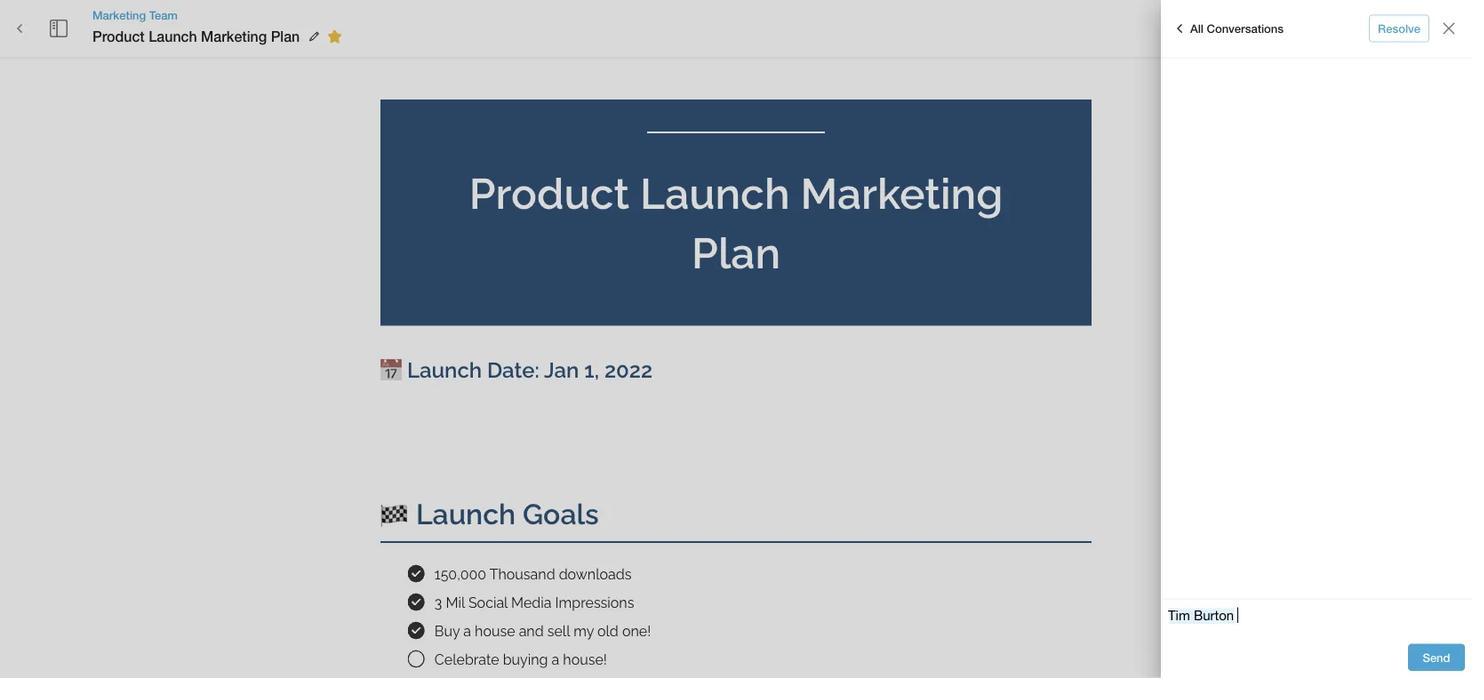 Task type: locate. For each thing, give the bounding box(es) containing it.
3 mil social media impressions
[[435, 594, 634, 611]]

📅 launch date: jan 1, 2022
[[380, 358, 653, 383]]

marketing
[[92, 8, 146, 22], [201, 28, 267, 45], [800, 168, 1003, 218]]

launch
[[149, 28, 197, 45], [640, 168, 790, 218], [407, 358, 482, 383], [416, 497, 516, 531]]

marketing team link
[[92, 7, 348, 23]]

a right buy
[[463, 623, 471, 639]]

🏁
[[380, 497, 409, 531]]

1 vertical spatial product launch marketing plan
[[469, 168, 1014, 278]]

a
[[463, 623, 471, 639], [552, 651, 559, 668]]

Comment or @mention collaborator... text field
[[1168, 607, 1465, 630]]

product
[[92, 28, 145, 45], [469, 168, 630, 218]]

1 horizontal spatial plan
[[692, 228, 781, 278]]

team
[[149, 8, 178, 22]]

0 vertical spatial product launch marketing plan
[[92, 28, 300, 45]]

marketing team
[[92, 8, 178, 22]]

0 vertical spatial marketing
[[92, 8, 146, 22]]

3
[[435, 594, 442, 611]]

house
[[475, 623, 515, 639]]

and
[[519, 623, 544, 639]]

impressions
[[555, 594, 634, 611]]

📅
[[380, 358, 402, 383]]

150,000
[[435, 566, 486, 582]]

media
[[511, 594, 552, 611]]

2 vertical spatial marketing
[[800, 168, 1003, 218]]

mil
[[446, 594, 465, 611]]

1 horizontal spatial marketing
[[201, 28, 267, 45]]

old
[[597, 623, 619, 639]]

0 horizontal spatial marketing
[[92, 8, 146, 22]]

a down sell
[[552, 651, 559, 668]]

150,000 thousand downloads
[[435, 566, 632, 582]]

1,
[[584, 358, 599, 383]]

1 vertical spatial marketing
[[201, 28, 267, 45]]

1 horizontal spatial product launch marketing plan
[[469, 168, 1014, 278]]

burton
[[1195, 608, 1235, 624]]

marketing inside the marketing team "link"
[[92, 8, 146, 22]]

product launch marketing plan
[[92, 28, 300, 45], [469, 168, 1014, 278]]

0 vertical spatial plan
[[271, 28, 300, 45]]

all conversations
[[1190, 21, 1284, 35]]

0 horizontal spatial product
[[92, 28, 145, 45]]

1 horizontal spatial a
[[552, 651, 559, 668]]

buy a house and sell my old one!
[[435, 623, 651, 639]]

0 vertical spatial product
[[92, 28, 145, 45]]

celebrate buying a house!
[[435, 651, 607, 668]]

downloads
[[559, 566, 632, 582]]

thousand
[[490, 566, 555, 582]]

tb button
[[1159, 12, 1193, 45]]

0 horizontal spatial a
[[463, 623, 471, 639]]

plan
[[271, 28, 300, 45], [692, 228, 781, 278]]

jan
[[544, 358, 579, 383]]

0 vertical spatial a
[[463, 623, 471, 639]]

more
[[1409, 21, 1436, 35]]

send
[[1423, 651, 1450, 664]]

1 horizontal spatial product
[[469, 168, 630, 218]]



Task type: vqa. For each thing, say whether or not it's contained in the screenshot.
the leftmost "a"
yes



Task type: describe. For each thing, give the bounding box(es) containing it.
tim burton
[[1169, 608, 1235, 624]]

1 vertical spatial plan
[[692, 228, 781, 278]]

resolve button
[[1369, 15, 1429, 42]]

house!
[[563, 651, 607, 668]]

0 horizontal spatial product launch marketing plan
[[92, 28, 300, 45]]

send button
[[1408, 644, 1465, 671]]

1 vertical spatial a
[[552, 651, 559, 668]]

goals
[[523, 497, 599, 531]]

all
[[1190, 21, 1204, 35]]

buying
[[503, 651, 548, 668]]

resolve
[[1378, 21, 1421, 35]]

remove favorite image
[[324, 26, 345, 47]]

1 vertical spatial product
[[469, 168, 630, 218]]

more button
[[1394, 15, 1451, 42]]

🏁 launch goals
[[380, 497, 599, 531]]

2022
[[604, 358, 653, 383]]

social
[[468, 594, 508, 611]]

0 horizontal spatial plan
[[271, 28, 300, 45]]

tim
[[1169, 608, 1191, 624]]

tb
[[1169, 22, 1183, 35]]

buy
[[435, 623, 460, 639]]

2 horizontal spatial marketing
[[800, 168, 1003, 218]]

one!
[[622, 623, 651, 639]]

date:
[[487, 358, 539, 383]]

celebrate
[[435, 651, 499, 668]]

all conversations button
[[1165, 14, 1288, 43]]

sell
[[547, 623, 570, 639]]

conversations
[[1207, 21, 1284, 35]]

my
[[574, 623, 594, 639]]



